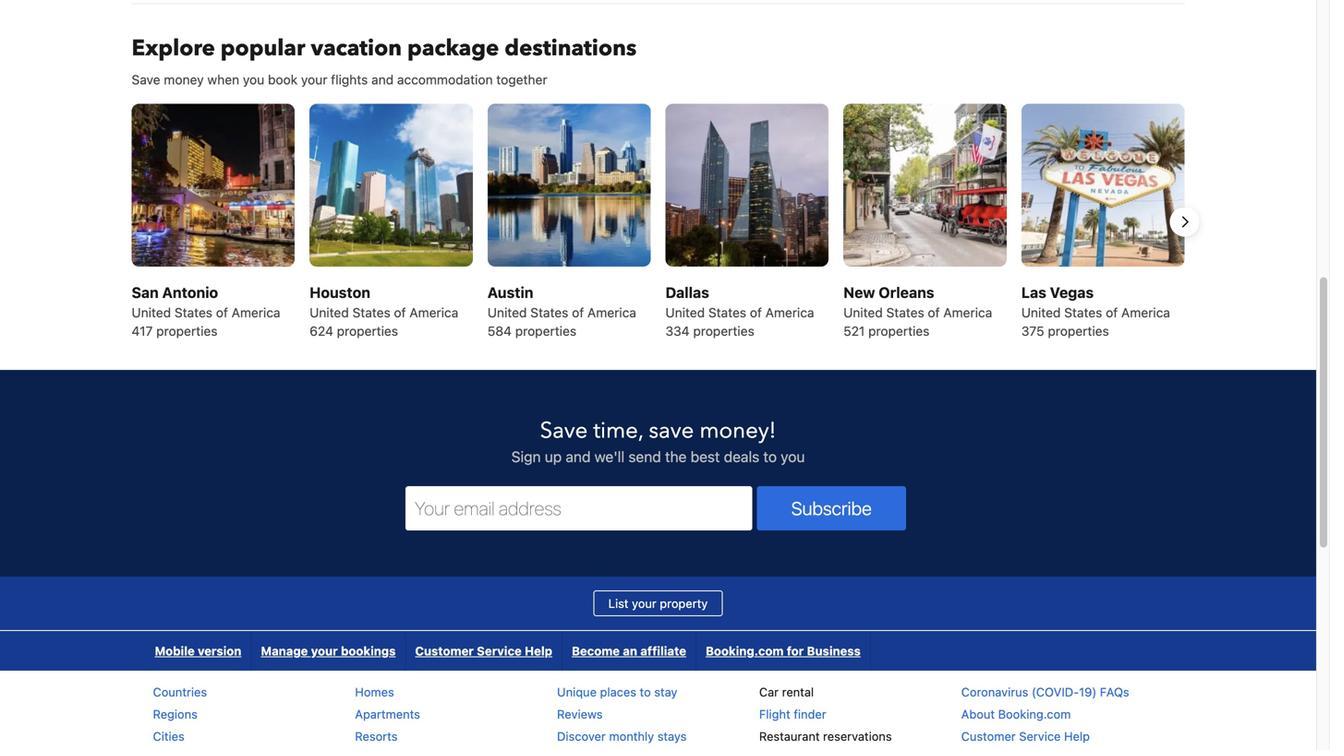 Task type: vqa. For each thing, say whether or not it's contained in the screenshot.


Task type: describe. For each thing, give the bounding box(es) containing it.
popular
[[221, 33, 305, 64]]

customer inside coronavirus (covid-19) faqs about booking.com customer service help
[[961, 730, 1016, 744]]

for
[[787, 645, 804, 659]]

cities
[[153, 730, 184, 744]]

places
[[600, 686, 636, 700]]

homes
[[355, 686, 394, 700]]

of inside san antonio united states of america 417 properties
[[216, 305, 228, 321]]

save time, save money! sign up and we'll send the best deals to you
[[511, 416, 805, 466]]

states inside dallas united states of america 334 properties
[[708, 305, 746, 321]]

save
[[649, 416, 694, 447]]

states inside new orleans united states of america 521 properties
[[886, 305, 924, 321]]

0 horizontal spatial booking.com
[[706, 645, 784, 659]]

customer service help link for about booking.com
[[961, 730, 1090, 744]]

save time, save money! footer
[[0, 370, 1316, 751]]

help inside coronavirus (covid-19) faqs about booking.com customer service help
[[1064, 730, 1090, 744]]

discover
[[557, 730, 606, 744]]

navigation inside save time, save money! footer
[[145, 632, 871, 672]]

time,
[[593, 416, 643, 447]]

of inside austin united states of america 584 properties
[[572, 305, 584, 321]]

reviews
[[557, 708, 603, 722]]

countries regions cities
[[153, 686, 207, 744]]

an
[[623, 645, 637, 659]]

discover monthly stays link
[[557, 730, 687, 744]]

booking.com for business
[[706, 645, 861, 659]]

faqs
[[1100, 686, 1129, 700]]

book
[[268, 72, 298, 87]]

the
[[665, 448, 687, 466]]

states inside las vegas united states of america 375 properties
[[1064, 305, 1102, 321]]

become an affiliate
[[572, 645, 686, 659]]

vegas
[[1050, 284, 1094, 302]]

unique places to stay reviews discover monthly stays
[[557, 686, 687, 744]]

of inside las vegas united states of america 375 properties
[[1106, 305, 1118, 321]]

countries link
[[153, 686, 207, 700]]

manage your bookings
[[261, 645, 396, 659]]

service inside navigation
[[477, 645, 522, 659]]

united inside san antonio united states of america 417 properties
[[132, 305, 171, 321]]

business
[[807, 645, 861, 659]]

reservations
[[823, 730, 892, 744]]

explore
[[132, 33, 215, 64]]

states inside houston united states of america 624 properties
[[352, 305, 390, 321]]

affiliate
[[640, 645, 686, 659]]

rental
[[782, 686, 814, 700]]

san
[[132, 284, 159, 302]]

explore popular vacation package destinations region
[[117, 104, 1199, 341]]

america inside austin united states of america 584 properties
[[587, 305, 636, 321]]

next image
[[1173, 211, 1196, 233]]

coronavirus (covid-19) faqs link
[[961, 686, 1129, 700]]

best
[[691, 448, 720, 466]]

booking.com for business link
[[696, 632, 870, 672]]

stays
[[657, 730, 687, 744]]

property
[[660, 597, 708, 611]]

america inside houston united states of america 624 properties
[[409, 305, 458, 321]]

your for list your property
[[632, 597, 656, 611]]

Your email address email field
[[405, 487, 752, 531]]

your for manage your bookings
[[311, 645, 338, 659]]

mobile
[[155, 645, 195, 659]]

flights
[[331, 72, 368, 87]]

coronavirus
[[961, 686, 1028, 700]]

car rental link
[[759, 686, 814, 700]]

list your property
[[608, 597, 708, 611]]

houston
[[310, 284, 370, 302]]

flight finder link
[[759, 708, 826, 722]]

become
[[572, 645, 620, 659]]

restaurant
[[759, 730, 820, 744]]

homes link
[[355, 686, 394, 700]]

(covid-
[[1032, 686, 1079, 700]]

when
[[207, 72, 239, 87]]

flight
[[759, 708, 790, 722]]

bookings
[[341, 645, 396, 659]]

america inside san antonio united states of america 417 properties
[[232, 305, 280, 321]]

dallas
[[665, 284, 709, 302]]

antonio
[[162, 284, 218, 302]]

las
[[1021, 284, 1046, 302]]

new orleans united states of america 521 properties
[[843, 284, 992, 339]]

of inside houston united states of america 624 properties
[[394, 305, 406, 321]]

package
[[407, 33, 499, 64]]

austin united states of america 584 properties
[[488, 284, 636, 339]]

regions
[[153, 708, 198, 722]]

584
[[488, 324, 512, 339]]

version
[[198, 645, 241, 659]]

subscribe button
[[757, 487, 906, 531]]

vacation
[[311, 33, 402, 64]]

coronavirus (covid-19) faqs about booking.com customer service help
[[961, 686, 1129, 744]]

to inside 'unique places to stay reviews discover monthly stays'
[[640, 686, 651, 700]]

countries
[[153, 686, 207, 700]]

624
[[310, 324, 333, 339]]

money!
[[699, 416, 776, 447]]

booking.com inside coronavirus (covid-19) faqs about booking.com customer service help
[[998, 708, 1071, 722]]



Task type: locate. For each thing, give the bounding box(es) containing it.
subscribe
[[791, 498, 872, 520]]

up
[[545, 448, 562, 466]]

austin
[[488, 284, 533, 302]]

booking.com up car
[[706, 645, 784, 659]]

4 states from the left
[[708, 305, 746, 321]]

manage
[[261, 645, 308, 659]]

properties inside austin united states of america 584 properties
[[515, 324, 576, 339]]

resorts link
[[355, 730, 398, 744]]

1 vertical spatial booking.com
[[998, 708, 1071, 722]]

properties right 584
[[515, 324, 576, 339]]

stay
[[654, 686, 677, 700]]

properties
[[156, 324, 218, 339], [337, 324, 398, 339], [515, 324, 576, 339], [693, 324, 754, 339], [868, 324, 930, 339], [1048, 324, 1109, 339]]

your inside explore popular vacation package destinations save money when you book your flights and accommodation together
[[301, 72, 327, 87]]

mobile version link
[[145, 632, 251, 672]]

states down dallas
[[708, 305, 746, 321]]

become an affiliate link
[[563, 632, 695, 672]]

unique places to stay link
[[557, 686, 677, 700]]

save up up
[[540, 416, 588, 447]]

restaurant reservations link
[[759, 730, 892, 744]]

states down "houston"
[[352, 305, 390, 321]]

2 of from the left
[[394, 305, 406, 321]]

0 vertical spatial and
[[371, 72, 394, 87]]

1 vertical spatial and
[[566, 448, 591, 466]]

manage your bookings link
[[252, 632, 405, 672]]

mobile version
[[155, 645, 241, 659]]

properties inside san antonio united states of america 417 properties
[[156, 324, 218, 339]]

unique
[[557, 686, 597, 700]]

united inside austin united states of america 584 properties
[[488, 305, 527, 321]]

1 vertical spatial customer
[[961, 730, 1016, 744]]

3 united from the left
[[488, 305, 527, 321]]

properties down antonio
[[156, 324, 218, 339]]

save left money
[[132, 72, 160, 87]]

cities link
[[153, 730, 184, 744]]

1 states from the left
[[174, 305, 212, 321]]

3 america from the left
[[587, 305, 636, 321]]

0 horizontal spatial help
[[525, 645, 552, 659]]

0 vertical spatial save
[[132, 72, 160, 87]]

homes apartments resorts
[[355, 686, 420, 744]]

1 horizontal spatial you
[[781, 448, 805, 466]]

6 united from the left
[[1021, 305, 1061, 321]]

and right up
[[566, 448, 591, 466]]

navigation containing mobile version
[[145, 632, 871, 672]]

417
[[132, 324, 153, 339]]

your
[[301, 72, 327, 87], [632, 597, 656, 611], [311, 645, 338, 659]]

you right deals in the bottom of the page
[[781, 448, 805, 466]]

list your property link
[[594, 591, 723, 617]]

of
[[216, 305, 228, 321], [394, 305, 406, 321], [572, 305, 584, 321], [750, 305, 762, 321], [928, 305, 940, 321], [1106, 305, 1118, 321]]

334
[[665, 324, 690, 339]]

3 of from the left
[[572, 305, 584, 321]]

save
[[132, 72, 160, 87], [540, 416, 588, 447]]

and inside explore popular vacation package destinations save money when you book your flights and accommodation together
[[371, 72, 394, 87]]

list
[[608, 597, 628, 611]]

properties down orleans
[[868, 324, 930, 339]]

united inside new orleans united states of america 521 properties
[[843, 305, 883, 321]]

to left stay
[[640, 686, 651, 700]]

1 america from the left
[[232, 305, 280, 321]]

you
[[243, 72, 264, 87], [781, 448, 805, 466]]

sign
[[511, 448, 541, 466]]

resorts
[[355, 730, 398, 744]]

service
[[477, 645, 522, 659], [1019, 730, 1061, 744]]

you inside explore popular vacation package destinations save money when you book your flights and accommodation together
[[243, 72, 264, 87]]

0 horizontal spatial you
[[243, 72, 264, 87]]

2 vertical spatial your
[[311, 645, 338, 659]]

united inside houston united states of america 624 properties
[[310, 305, 349, 321]]

0 vertical spatial customer
[[415, 645, 474, 659]]

new
[[843, 284, 875, 302]]

finder
[[794, 708, 826, 722]]

america inside las vegas united states of america 375 properties
[[1121, 305, 1170, 321]]

together
[[496, 72, 547, 87]]

houston united states of america 624 properties
[[310, 284, 458, 339]]

accommodation
[[397, 72, 493, 87]]

2 america from the left
[[409, 305, 458, 321]]

1 horizontal spatial service
[[1019, 730, 1061, 744]]

0 horizontal spatial service
[[477, 645, 522, 659]]

customer service help link for manage your bookings
[[406, 632, 562, 672]]

1 vertical spatial customer service help link
[[961, 730, 1090, 744]]

properties inside new orleans united states of america 521 properties
[[868, 324, 930, 339]]

521
[[843, 324, 865, 339]]

1 vertical spatial help
[[1064, 730, 1090, 744]]

customer down about
[[961, 730, 1016, 744]]

states down vegas
[[1064, 305, 1102, 321]]

car
[[759, 686, 779, 700]]

and inside save time, save money! sign up and we'll send the best deals to you
[[566, 448, 591, 466]]

to inside save time, save money! sign up and we'll send the best deals to you
[[763, 448, 777, 466]]

0 vertical spatial your
[[301, 72, 327, 87]]

united inside las vegas united states of america 375 properties
[[1021, 305, 1061, 321]]

6 properties from the left
[[1048, 324, 1109, 339]]

help
[[525, 645, 552, 659], [1064, 730, 1090, 744]]

1 vertical spatial you
[[781, 448, 805, 466]]

2 properties from the left
[[337, 324, 398, 339]]

1 vertical spatial your
[[632, 597, 656, 611]]

properties right 334
[[693, 324, 754, 339]]

san antonio united states of america 417 properties
[[132, 284, 280, 339]]

6 states from the left
[[1064, 305, 1102, 321]]

service inside coronavirus (covid-19) faqs about booking.com customer service help
[[1019, 730, 1061, 744]]

to right deals in the bottom of the page
[[763, 448, 777, 466]]

5 united from the left
[[843, 305, 883, 321]]

1 horizontal spatial help
[[1064, 730, 1090, 744]]

1 horizontal spatial save
[[540, 416, 588, 447]]

united down new
[[843, 305, 883, 321]]

4 america from the left
[[765, 305, 814, 321]]

about booking.com link
[[961, 708, 1071, 722]]

states down austin
[[530, 305, 568, 321]]

apartments
[[355, 708, 420, 722]]

your inside manage your bookings link
[[311, 645, 338, 659]]

united up 624 at the left
[[310, 305, 349, 321]]

properties inside houston united states of america 624 properties
[[337, 324, 398, 339]]

destinations
[[505, 33, 637, 64]]

monthly
[[609, 730, 654, 744]]

united up 417
[[132, 305, 171, 321]]

5 of from the left
[[928, 305, 940, 321]]

0 horizontal spatial customer
[[415, 645, 474, 659]]

you inside save time, save money! sign up and we'll send the best deals to you
[[781, 448, 805, 466]]

3 properties from the left
[[515, 324, 576, 339]]

states
[[174, 305, 212, 321], [352, 305, 390, 321], [530, 305, 568, 321], [708, 305, 746, 321], [886, 305, 924, 321], [1064, 305, 1102, 321]]

5 america from the left
[[943, 305, 992, 321]]

to
[[763, 448, 777, 466], [640, 686, 651, 700]]

2 united from the left
[[310, 305, 349, 321]]

1 vertical spatial to
[[640, 686, 651, 700]]

0 vertical spatial to
[[763, 448, 777, 466]]

send
[[628, 448, 661, 466]]

19)
[[1079, 686, 1097, 700]]

4 of from the left
[[750, 305, 762, 321]]

navigation
[[145, 632, 871, 672]]

1 horizontal spatial customer service help link
[[961, 730, 1090, 744]]

6 of from the left
[[1106, 305, 1118, 321]]

states inside austin united states of america 584 properties
[[530, 305, 568, 321]]

united up 334
[[665, 305, 705, 321]]

5 states from the left
[[886, 305, 924, 321]]

properties inside dallas united states of america 334 properties
[[693, 324, 754, 339]]

0 horizontal spatial save
[[132, 72, 160, 87]]

states inside san antonio united states of america 417 properties
[[174, 305, 212, 321]]

regions link
[[153, 708, 198, 722]]

2 states from the left
[[352, 305, 390, 321]]

united up 375
[[1021, 305, 1061, 321]]

customer service help
[[415, 645, 552, 659]]

6 america from the left
[[1121, 305, 1170, 321]]

about
[[961, 708, 995, 722]]

and right flights
[[371, 72, 394, 87]]

your inside list your property "link"
[[632, 597, 656, 611]]

booking.com down coronavirus (covid-19) faqs link
[[998, 708, 1071, 722]]

375
[[1021, 324, 1044, 339]]

0 horizontal spatial to
[[640, 686, 651, 700]]

we'll
[[595, 448, 625, 466]]

0 horizontal spatial customer service help link
[[406, 632, 562, 672]]

and
[[371, 72, 394, 87], [566, 448, 591, 466]]

5 properties from the left
[[868, 324, 930, 339]]

1 properties from the left
[[156, 324, 218, 339]]

properties down vegas
[[1048, 324, 1109, 339]]

your right the manage
[[311, 645, 338, 659]]

of inside dallas united states of america 334 properties
[[750, 305, 762, 321]]

your right book in the left of the page
[[301, 72, 327, 87]]

united up 584
[[488, 305, 527, 321]]

1 united from the left
[[132, 305, 171, 321]]

1 horizontal spatial booking.com
[[998, 708, 1071, 722]]

0 vertical spatial help
[[525, 645, 552, 659]]

america inside new orleans united states of america 521 properties
[[943, 305, 992, 321]]

your right list
[[632, 597, 656, 611]]

united
[[132, 305, 171, 321], [310, 305, 349, 321], [488, 305, 527, 321], [665, 305, 705, 321], [843, 305, 883, 321], [1021, 305, 1061, 321]]

states down antonio
[[174, 305, 212, 321]]

help left become
[[525, 645, 552, 659]]

save inside explore popular vacation package destinations save money when you book your flights and accommodation together
[[132, 72, 160, 87]]

3 states from the left
[[530, 305, 568, 321]]

0 vertical spatial booking.com
[[706, 645, 784, 659]]

properties right 624 at the left
[[337, 324, 398, 339]]

0 vertical spatial customer service help link
[[406, 632, 562, 672]]

deals
[[724, 448, 759, 466]]

america
[[232, 305, 280, 321], [409, 305, 458, 321], [587, 305, 636, 321], [765, 305, 814, 321], [943, 305, 992, 321], [1121, 305, 1170, 321]]

1 of from the left
[[216, 305, 228, 321]]

of inside new orleans united states of america 521 properties
[[928, 305, 940, 321]]

reviews link
[[557, 708, 603, 722]]

money
[[164, 72, 204, 87]]

states down orleans
[[886, 305, 924, 321]]

apartments link
[[355, 708, 420, 722]]

united inside dallas united states of america 334 properties
[[665, 305, 705, 321]]

1 vertical spatial save
[[540, 416, 588, 447]]

4 properties from the left
[[693, 324, 754, 339]]

0 vertical spatial you
[[243, 72, 264, 87]]

0 horizontal spatial and
[[371, 72, 394, 87]]

you left book in the left of the page
[[243, 72, 264, 87]]

0 vertical spatial service
[[477, 645, 522, 659]]

orleans
[[879, 284, 934, 302]]

help down 19)
[[1064, 730, 1090, 744]]

customer right bookings
[[415, 645, 474, 659]]

4 united from the left
[[665, 305, 705, 321]]

1 vertical spatial service
[[1019, 730, 1061, 744]]

save inside save time, save money! sign up and we'll send the best deals to you
[[540, 416, 588, 447]]

las vegas united states of america 375 properties
[[1021, 284, 1170, 339]]

america inside dallas united states of america 334 properties
[[765, 305, 814, 321]]

explore popular vacation package destinations save money when you book your flights and accommodation together
[[132, 33, 637, 87]]

1 horizontal spatial and
[[566, 448, 591, 466]]

properties inside las vegas united states of america 375 properties
[[1048, 324, 1109, 339]]

1 horizontal spatial customer
[[961, 730, 1016, 744]]

1 horizontal spatial to
[[763, 448, 777, 466]]

dallas united states of america 334 properties
[[665, 284, 814, 339]]



